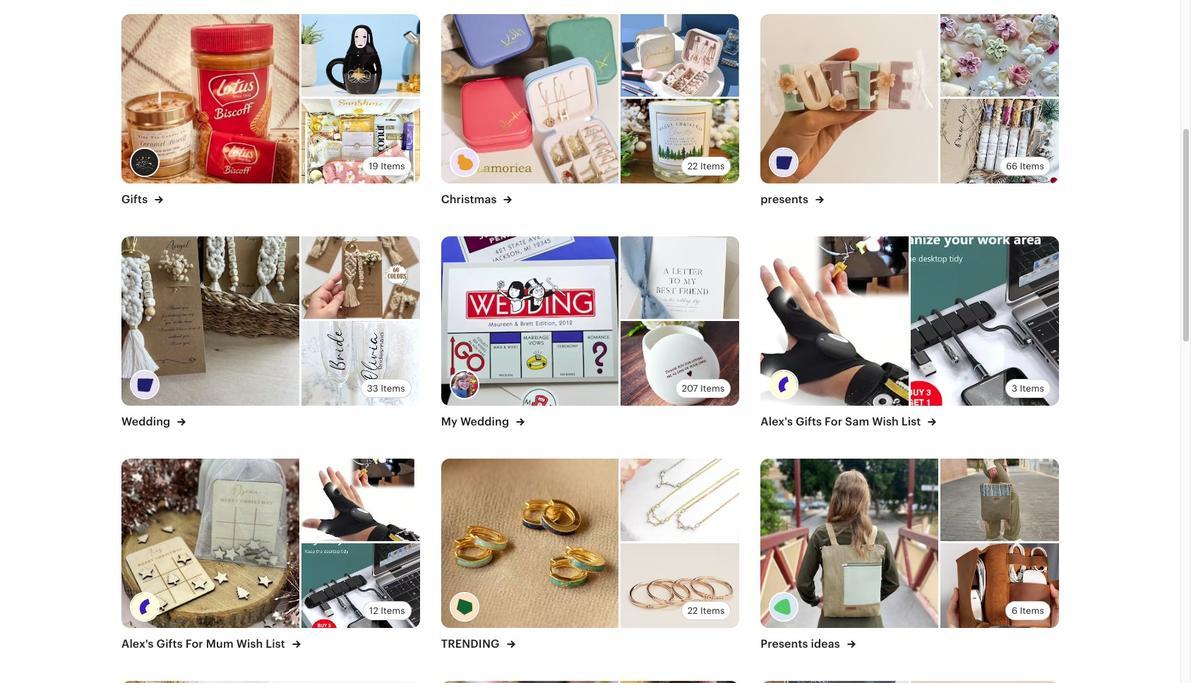 Task type: vqa. For each thing, say whether or not it's contained in the screenshot.


Task type: describe. For each thing, give the bounding box(es) containing it.
12 items
[[370, 606, 405, 617]]

for for mum
[[186, 638, 203, 652]]

sarah image
[[450, 370, 480, 400]]

personalised champagne wine glass sticker | diy champagne decal | bridesmaid proposal | bridesmaid gifts | wedding favours | maid of honour image
[[302, 322, 420, 406]]

presents ideas link
[[761, 637, 856, 652]]

custom delicate name ring • custom stacking rings • skinny custom ring • bridesmaids gift • baby name mom gift • mothers gift • rm21f31 image
[[621, 544, 740, 629]]

items for gifts
[[381, 161, 405, 172]]

33 items
[[367, 384, 405, 394]]

my wedding
[[441, 416, 512, 429]]

items for alex's gifts for sam wish list
[[1021, 384, 1045, 394]]

207
[[682, 384, 698, 394]]

christmas gifts for grandma, wine socks, if you can read this socks, wine lover birthday gift for her, funny socks, cozy socks, gag gift image
[[441, 682, 619, 684]]

monopoly board game themed invitation - wedding, mitzvah, any event - sample only (price is not full order per unit price, see description) image
[[441, 237, 619, 406]]

christmas gift for her gift for girlfriend gift for her christmas gift ideas gift for mum gift for sister gift for woman custom gift box image for faceless portrait, custom illustration, personalised photo, photo illustration, personalised portrait, boyfriend gift, girlfriend gift
[[122, 682, 270, 684]]

shower steamers - set of 6 gift set aromatherapy all natural colour essential oils image
[[941, 14, 1060, 99]]

alex's gifts for sam wish list link
[[761, 415, 937, 430]]

ideas
[[811, 638, 841, 652]]

caramel biscoff soy candle tin 100ml image
[[122, 14, 299, 184]]

personalized christmas gift, travel cable organizer, leather cable organizer, desk organizer, christmas gift for dad, christmas gift for mom image
[[941, 544, 1060, 629]]

items for christmas
[[701, 161, 725, 172]]

christmas gift for her gift for girlfriend gift for her christmas gift ideas gift for mum gift for sister gift for woman custom gift box image for christmas gift for her personalised christmas candle | christmas gift for friend | christmas scented candle | christmas stocking filler image
[[621, 14, 740, 99]]

19 items
[[369, 161, 405, 172]]

anime spirit mug image
[[302, 14, 420, 99]]

gifts for men dad magnetic wristband 2 in 1 glove torch, tools belt gadget, secret santa xmas gifts for men fathers husbands boyfriends image for the topmost cable organiser cable clips cable holder silicone cable management tech accessories
[[761, 237, 909, 406]]

gifts for alex's gifts for sam wish list
[[796, 416, 823, 429]]

items for alex's gifts for mum wish list
[[381, 606, 405, 617]]

opal inlay huggie earrings by caitlyn minimalist • fire opal hoop earrings • dainty blue & green gemstone earrings • gift for her • er212 image
[[441, 459, 619, 629]]

mum
[[206, 638, 234, 652]]

items for presents
[[1021, 161, 1045, 172]]

alex's for alex's gifts for sam wish list
[[761, 416, 793, 429]]

3 items
[[1013, 384, 1045, 394]]

list for alex's gifts for sam wish list
[[902, 416, 922, 429]]

box of sunshine -ladies gift box- birthday hamper, pamper box, spa gift box, care package for her, birthday gifts, gift for her image
[[302, 99, 420, 184]]

66 items
[[1007, 161, 1045, 172]]

christmas gift for her gift for mum gift for girlfriend christmas gift ideas gift for wife gift for sister gift for woman custom jewelry box image
[[441, 14, 619, 184]]

items for wedding
[[381, 384, 405, 394]]

207 items
[[682, 384, 725, 394]]

items for my wedding
[[701, 384, 725, 394]]

alex's gifts for mum wish list
[[122, 638, 288, 652]]

bath salts tube bath salt bath salt bath salt favors spa gift natural soak salt tube favors bath salt gift set spa gift set image
[[941, 99, 1060, 184]]

presents ideas
[[761, 638, 843, 652]]

66
[[1007, 161, 1018, 172]]

sinéad image
[[130, 148, 160, 177]]

0 vertical spatial cable organiser cable clips cable holder silicone cable management tech accessories image
[[912, 237, 1060, 406]]

wish for mum
[[237, 638, 263, 652]]



Task type: locate. For each thing, give the bounding box(es) containing it.
0 horizontal spatial for
[[186, 638, 203, 652]]

1 vertical spatial list
[[266, 638, 285, 652]]

stepmother of the bride gift, stepmother of the groom gift, stepmom gift - personalized round keepsake box - thank you for loving me ... image
[[621, 322, 740, 406]]

christmas gift for her personalised christmas candle | christmas gift for friend | christmas scented candle | christmas stocking filler image
[[621, 99, 740, 184]]

gifts link
[[122, 192, 163, 207]]

wedding
[[122, 416, 173, 429], [461, 416, 510, 429]]

22
[[688, 161, 698, 172], [688, 606, 698, 617]]

presents link
[[761, 192, 824, 207]]

my wedding link
[[441, 415, 525, 430]]

0 vertical spatial alex's
[[761, 416, 793, 429]]

spiga lightweight backpack image
[[941, 459, 1060, 544]]

1 horizontal spatial christmas gift for her gift for girlfriend gift for her christmas gift ideas gift for mum gift for sister gift for woman custom gift box image
[[621, 14, 740, 99]]

1 vertical spatial gifts for men dad magnetic wristband 2 in 1 glove torch, tools belt gadget, secret santa xmas gifts for men fathers husbands boyfriends image
[[302, 459, 420, 544]]

for inside alex's gifts for mum wish list link
[[186, 638, 203, 652]]

1 wedding from the left
[[122, 416, 173, 429]]

1 vertical spatial cable organiser cable clips cable holder silicone cable management tech accessories image
[[302, 544, 420, 629]]

wedding inside wedding link
[[122, 416, 173, 429]]

alex's for alex's gifts for mum wish list
[[122, 638, 154, 652]]

0 vertical spatial gifts
[[122, 193, 151, 206]]

for for sam
[[825, 416, 843, 429]]

gifts for alex's gifts for mum wish list
[[157, 638, 183, 652]]

0 vertical spatial 22
[[688, 161, 698, 172]]

12
[[370, 606, 379, 617]]

0 horizontal spatial wish
[[237, 638, 263, 652]]

6
[[1012, 606, 1018, 617]]

list for alex's gifts for mum wish list
[[266, 638, 285, 652]]

christmas link
[[441, 192, 513, 207]]

2 22 from the top
[[688, 606, 698, 617]]

faceless portrait, custom illustration, personalised photo, photo illustration, personalised portrait, boyfriend gift, girlfriend gift image
[[272, 682, 420, 684]]

1 vertical spatial alex's
[[122, 638, 154, 652]]

0 vertical spatial gifts for men dad magnetic wristband 2 in 1 glove torch, tools belt gadget, secret santa xmas gifts for men fathers husbands boyfriends image
[[761, 237, 909, 406]]

1 22 from the top
[[688, 161, 698, 172]]

personalized "to my best friend" cotton paper card | personalized wedding card | handmade cards |  to my best friend on her wedding day card image
[[621, 237, 740, 322]]

customized cat socks - put your cute cat on custom socks, cat lovers, cat gift, cute cat personalized, cat gift socks, fathers day gift image
[[621, 682, 740, 684]]

3
[[1013, 384, 1018, 394]]

0 horizontal spatial gifts for men dad magnetic wristband 2 in 1 glove torch, tools belt gadget, secret santa xmas gifts for men fathers husbands boyfriends image
[[302, 459, 420, 544]]

1 horizontal spatial wish
[[873, 416, 899, 429]]

0 horizontal spatial cable organiser cable clips cable holder silicone cable management tech accessories image
[[302, 544, 420, 629]]

bridesmaid proposal gifts, bridesmaid proposal gifts for wedding day, will you be my bridesmaid gifts, bridal shower favors, tie the knot image
[[122, 237, 299, 406]]

22 items
[[688, 161, 725, 172], [688, 606, 725, 617]]

presents
[[761, 193, 812, 206]]

cable organiser cable clips cable holder silicone cable management tech accessories image
[[912, 237, 1060, 406], [302, 544, 420, 629]]

items for trending
[[701, 606, 725, 617]]

sam
[[846, 416, 870, 429]]

items for presents ideas
[[1021, 606, 1045, 617]]

0 vertical spatial christmas gift for her gift for girlfriend gift for her christmas gift ideas gift for mum gift for sister gift for woman custom gift box image
[[621, 14, 740, 99]]

22 for trending
[[688, 606, 698, 617]]

0 horizontal spatial christmas gift for her gift for girlfriend gift for her christmas gift ideas gift for mum gift for sister gift for woman custom gift box image
[[122, 682, 270, 684]]

0 horizontal spatial list
[[266, 638, 285, 652]]

wish
[[873, 416, 899, 429], [237, 638, 263, 652]]

2 wedding from the left
[[461, 416, 510, 429]]

1 horizontal spatial cable organiser cable clips cable holder silicone cable management tech accessories image
[[912, 237, 1060, 406]]

gifts for men dad magnetic wristband 2 in 1 glove torch, tools belt gadget, secret santa xmas gifts for men fathers husbands boyfriends image for leftmost cable organiser cable clips cable holder silicone cable management tech accessories
[[302, 459, 420, 544]]

1 horizontal spatial for
[[825, 416, 843, 429]]

0 vertical spatial for
[[825, 416, 843, 429]]

presents
[[761, 638, 809, 652]]

22 items for trending
[[688, 606, 725, 617]]

list right mum
[[266, 638, 285, 652]]

0 horizontal spatial gifts
[[122, 193, 151, 206]]

for left mum
[[186, 638, 203, 652]]

0 vertical spatial wish
[[873, 416, 899, 429]]

alex's gifts for mum wish list link
[[122, 637, 301, 652]]

1 22 items from the top
[[688, 161, 725, 172]]

19
[[369, 161, 379, 172]]

alex's gifts for sam wish list
[[761, 416, 924, 429]]

green vichy convertible backpack image
[[761, 459, 939, 629]]

christmas
[[441, 193, 500, 206]]

alex's inside alex's gifts for mum wish list link
[[122, 638, 154, 652]]

personalised wax melt, valentine gift for her, mothers day present, birthday gift for, christmas gift for friend, stocking fillers for women image
[[761, 14, 939, 184]]

for left sam
[[825, 416, 843, 429]]

wish right mum
[[237, 638, 263, 652]]

1 vertical spatial wish
[[237, 638, 263, 652]]

trending link
[[441, 637, 515, 652]]

1 vertical spatial gifts
[[796, 416, 823, 429]]

christmas gift for her gift for girlfriend gift for her christmas gift ideas gift for mum gift for sister gift for woman custom gift box image
[[621, 14, 740, 99], [122, 682, 270, 684]]

alex's inside alex's gifts for sam wish list link
[[761, 416, 793, 429]]

0 vertical spatial list
[[902, 416, 922, 429]]

wedding inside my wedding link
[[461, 416, 510, 429]]

22 for christmas
[[688, 161, 698, 172]]

engraved jewelry box,leather jewelry travel case,bridesmaid proposal gift,bridal party gift,birth flower jewelry case,gifts for her birthday image
[[761, 682, 909, 684]]

1 vertical spatial 22 items
[[688, 606, 725, 617]]

6 items
[[1012, 606, 1045, 617]]

list right sam
[[902, 416, 922, 429]]

1 vertical spatial christmas gift for her gift for girlfriend gift for her christmas gift ideas gift for mum gift for sister gift for woman custom gift box image
[[122, 682, 270, 684]]

gifts
[[122, 193, 151, 206], [796, 416, 823, 429], [157, 638, 183, 652]]

1 horizontal spatial gifts
[[157, 638, 183, 652]]

for inside alex's gifts for sam wish list link
[[825, 416, 843, 429]]

2 22 items from the top
[[688, 606, 725, 617]]

my
[[441, 416, 458, 429]]

22 items for christmas
[[688, 161, 725, 172]]

1 vertical spatial for
[[186, 638, 203, 652]]

zodiac star sign necklace for women jewelry celestial constellation wedding bridesmaid proposal best birthday flower girl gift for her image
[[621, 459, 740, 544]]

wedding link
[[122, 415, 186, 430]]

easter bunny made of felt with space for a surprise egg image
[[912, 682, 1060, 684]]

wish right sam
[[873, 416, 899, 429]]

gifts left sam
[[796, 416, 823, 429]]

personalized wedding gift for bridesmaids, bridesmaid proposal gifts for wedding day, maid of honor gift, bridal shower favors, tie the knot image
[[302, 237, 420, 322]]

trending
[[441, 638, 503, 652]]

1 horizontal spatial alex's
[[761, 416, 793, 429]]

0 vertical spatial 22 items
[[688, 161, 725, 172]]

0 horizontal spatial wedding
[[122, 416, 173, 429]]

1 horizontal spatial list
[[902, 416, 922, 429]]

33
[[367, 384, 379, 394]]

list
[[902, 416, 922, 429], [266, 638, 285, 652]]

alex's
[[761, 416, 793, 429], [122, 638, 154, 652]]

personalised christmas favour game / noughts and crosses / table favours / table decoration / mini games image
[[122, 459, 299, 629]]

for
[[825, 416, 843, 429], [186, 638, 203, 652]]

gifts down sinéad icon on the left top of page
[[122, 193, 151, 206]]

1 horizontal spatial wedding
[[461, 416, 510, 429]]

0 horizontal spatial alex's
[[122, 638, 154, 652]]

2 vertical spatial gifts
[[157, 638, 183, 652]]

gifts left mum
[[157, 638, 183, 652]]

items
[[381, 161, 405, 172], [701, 161, 725, 172], [1021, 161, 1045, 172], [381, 384, 405, 394], [701, 384, 725, 394], [1021, 384, 1045, 394], [381, 606, 405, 617], [701, 606, 725, 617], [1021, 606, 1045, 617]]

2 horizontal spatial gifts
[[796, 416, 823, 429]]

gifts for men dad magnetic wristband 2 in 1 glove torch, tools belt gadget, secret santa xmas gifts for men fathers husbands boyfriends image
[[761, 237, 909, 406], [302, 459, 420, 544]]

1 horizontal spatial gifts for men dad magnetic wristband 2 in 1 glove torch, tools belt gadget, secret santa xmas gifts for men fathers husbands boyfriends image
[[761, 237, 909, 406]]

1 vertical spatial 22
[[688, 606, 698, 617]]

wish for sam
[[873, 416, 899, 429]]



